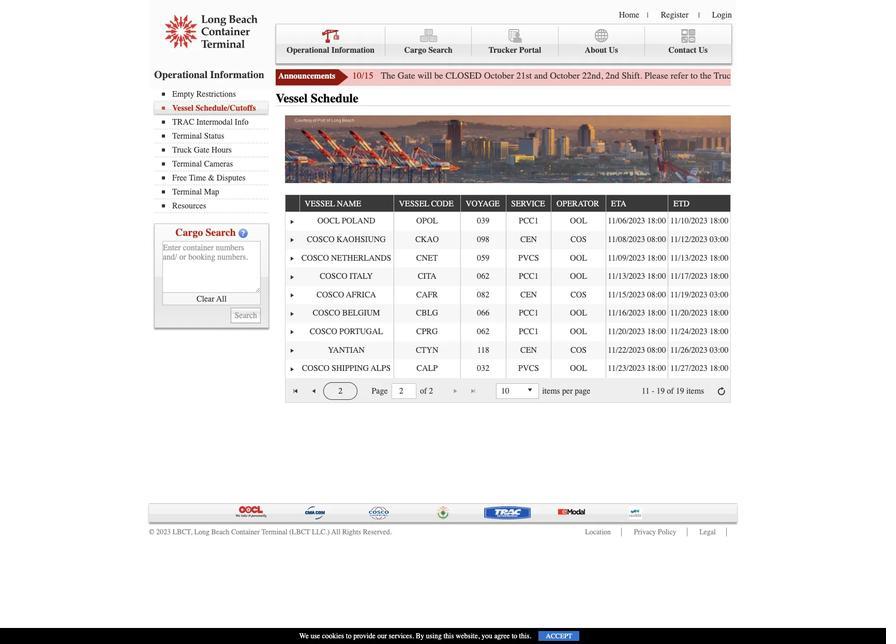 Task type: locate. For each thing, give the bounding box(es) containing it.
1 horizontal spatial of
[[668, 387, 674, 396]]

pcc1 cell
[[506, 212, 552, 231], [506, 268, 552, 286], [506, 305, 552, 323], [506, 323, 552, 341]]

pvcs cell right 059
[[506, 249, 552, 268]]

0 horizontal spatial information
[[210, 69, 264, 81]]

2 down calp cell
[[429, 387, 433, 396]]

to left provide
[[346, 632, 352, 641]]

cos cell left 11/15/2023 in the right top of the page
[[552, 286, 606, 305]]

cosco
[[307, 235, 335, 244], [302, 253, 329, 263], [320, 272, 348, 281], [317, 290, 344, 300], [313, 309, 341, 318], [310, 327, 338, 336], [302, 364, 330, 373]]

1 ool from the top
[[571, 217, 588, 226]]

0 vertical spatial pvcs
[[519, 253, 540, 263]]

go to the first page image
[[292, 387, 300, 396]]

2 pcc1 from the top
[[519, 272, 539, 281]]

cosco down cosco africa cell
[[313, 309, 341, 318]]

03:00 for 11/08/2023 08:00 11/12/2023 03:00
[[710, 235, 729, 244]]

pcc1 cell for 11/16/2023 18:00 11/20/2023 18:00
[[506, 305, 552, 323]]

our
[[378, 632, 387, 641]]

062 cell for cita
[[461, 268, 506, 286]]

0 vertical spatial 08:00
[[648, 235, 667, 244]]

information
[[332, 46, 375, 55], [210, 69, 264, 81]]

cargo up will
[[405, 46, 427, 55]]

row down 098 on the top right
[[286, 249, 731, 268]]

4 pcc1 from the top
[[519, 327, 539, 336]]

| right the home at the top
[[648, 11, 649, 20]]

3 ool from the top
[[571, 272, 588, 281]]

cen right 118
[[521, 346, 537, 355]]

cen cell
[[506, 231, 552, 249], [506, 286, 552, 305], [506, 341, 552, 360]]

menu bar
[[276, 24, 733, 64], [154, 89, 273, 213]]

18:00
[[648, 217, 667, 226], [710, 217, 729, 226], [648, 253, 667, 263], [710, 253, 729, 263], [648, 272, 667, 281], [710, 272, 729, 281], [648, 309, 667, 318], [710, 309, 729, 318], [648, 327, 667, 336], [710, 327, 729, 336], [648, 364, 667, 373], [710, 364, 729, 373]]

cos cell
[[552, 231, 606, 249], [552, 286, 606, 305], [552, 341, 606, 360]]

0 vertical spatial all
[[216, 294, 227, 304]]

cosco italy
[[320, 272, 373, 281]]

home
[[620, 10, 640, 20]]

1 vertical spatial pvcs cell
[[506, 360, 552, 378]]

cosco for cosco kaohsiung
[[307, 235, 335, 244]]

cos left 11/15/2023 in the right top of the page
[[571, 290, 587, 300]]

cen for 082
[[521, 290, 537, 300]]

062 down 066 cell
[[477, 327, 490, 336]]

1 horizontal spatial 11/20/2023
[[671, 309, 708, 318]]

cosco kaohsiung cell
[[300, 231, 394, 249]]

row up '039'
[[286, 195, 731, 212]]

08:00 for 11/22/2023 08:00
[[648, 346, 667, 355]]

2 vessel from the left
[[399, 199, 430, 209]]

11/23/2023 18:00 11/27/2023 18:00
[[608, 364, 729, 373]]

1 horizontal spatial gate
[[398, 70, 416, 81]]

row down the service
[[286, 212, 731, 231]]

4 ool from the top
[[571, 309, 588, 318]]

3 08:00 from the top
[[648, 346, 667, 355]]

0 horizontal spatial page
[[575, 387, 591, 396]]

cosco up "go to the previous page" image on the bottom left
[[302, 364, 330, 373]]

2 horizontal spatial gate
[[739, 70, 756, 81]]

us
[[609, 46, 619, 55], [699, 46, 708, 55]]

hours left web on the right
[[759, 70, 781, 81]]

0 vertical spatial cen
[[521, 235, 537, 244]]

1 vertical spatial 08:00
[[648, 290, 667, 300]]

1 2 from the left
[[339, 387, 343, 396]]

cosco for cosco belgium
[[313, 309, 341, 318]]

us right contact
[[699, 46, 708, 55]]

0 vertical spatial menu bar
[[276, 24, 733, 64]]

cafr cell
[[394, 286, 461, 305]]

0 horizontal spatial vessel
[[172, 104, 194, 113]]

login
[[713, 10, 733, 20]]

11/08/2023 08:00 cell
[[606, 231, 669, 249]]

5 ool cell from the top
[[552, 323, 606, 341]]

11/13/2023 18:00 cell up 11/17/2023
[[669, 249, 731, 268]]

0 horizontal spatial gate
[[194, 145, 210, 155]]

page left for
[[801, 70, 819, 81]]

pcc1 for 11/16/2023
[[519, 309, 539, 318]]

cargo search link
[[386, 27, 472, 56]]

066
[[477, 309, 490, 318]]

items left 'per'
[[543, 387, 561, 396]]

03:00
[[710, 235, 729, 244], [710, 290, 729, 300], [710, 346, 729, 355]]

terminal left (lbct
[[262, 528, 288, 537]]

098 cell
[[461, 231, 506, 249]]

cosco down cosco italy cell
[[317, 290, 344, 300]]

11/20/2023 18:00 cell up 11/22/2023
[[606, 323, 669, 341]]

0 horizontal spatial 11/13/2023
[[608, 272, 646, 281]]

cen cell for 118
[[506, 341, 552, 360]]

service
[[512, 199, 546, 209]]

03:00 down 11/17/2023 18:00 cell
[[710, 290, 729, 300]]

cargo inside menu bar
[[405, 46, 427, 55]]

0 vertical spatial operational information
[[287, 46, 375, 55]]

11/20/2023 18:00 11/24/2023 18:00
[[608, 327, 729, 336]]

information up restrictions
[[210, 69, 264, 81]]

ctyn
[[416, 346, 439, 355]]

1 horizontal spatial us
[[699, 46, 708, 55]]

1 cos cell from the top
[[552, 231, 606, 249]]

1 horizontal spatial search
[[429, 46, 453, 55]]

pcc1
[[519, 217, 539, 226], [519, 272, 539, 281], [519, 309, 539, 318], [519, 327, 539, 336]]

1 vertical spatial 03:00
[[710, 290, 729, 300]]

us for about us
[[609, 46, 619, 55]]

0 vertical spatial operational
[[287, 46, 330, 55]]

cosco netherlands
[[302, 253, 392, 263]]

1 items from the left
[[543, 387, 561, 396]]

2 field
[[392, 384, 417, 399]]

1 062 from the top
[[477, 272, 490, 281]]

0 vertical spatial cen cell
[[506, 231, 552, 249]]

5 row from the top
[[286, 268, 731, 286]]

clear
[[197, 294, 215, 304]]

None submit
[[231, 308, 261, 324]]

0 horizontal spatial us
[[609, 46, 619, 55]]

059 cell
[[461, 249, 506, 268]]

all right clear
[[216, 294, 227, 304]]

cen for 098
[[521, 235, 537, 244]]

etd
[[674, 199, 690, 209]]

3 03:00 from the top
[[710, 346, 729, 355]]

cargo
[[405, 46, 427, 55], [176, 227, 203, 239]]

cblg cell
[[394, 305, 461, 323]]

1 horizontal spatial information
[[332, 46, 375, 55]]

operational up announcements
[[287, 46, 330, 55]]

1 03:00 from the top
[[710, 235, 729, 244]]

10
[[502, 387, 510, 396]]

2 cos cell from the top
[[552, 286, 606, 305]]

2 horizontal spatial to
[[691, 70, 698, 81]]

portugal
[[340, 327, 383, 336]]

cos cell for 11/22/2023 08:00 11/26/2023 03:00
[[552, 341, 606, 360]]

1 vertical spatial 062
[[477, 327, 490, 336]]

08:00 up the '11/16/2023 18:00 11/20/2023 18:00'
[[648, 290, 667, 300]]

cen cell right '082'
[[506, 286, 552, 305]]

row group
[[286, 212, 731, 378]]

11/20/2023
[[671, 309, 708, 318], [608, 327, 646, 336]]

information up 10/15
[[332, 46, 375, 55]]

2 pvcs from the top
[[519, 364, 540, 373]]

22nd,
[[583, 70, 604, 81]]

operational information up announcements
[[287, 46, 375, 55]]

18:00 down 11/19/2023 03:00 cell
[[710, 309, 729, 318]]

0 vertical spatial cos
[[571, 235, 587, 244]]

11/10/2023
[[671, 217, 708, 226]]

062 cell
[[461, 268, 506, 286], [461, 323, 506, 341]]

cnet
[[417, 253, 438, 263]]

2 ool from the top
[[571, 253, 588, 263]]

6 row from the top
[[286, 286, 731, 305]]

announcements
[[279, 71, 336, 81]]

11/15/2023
[[608, 290, 646, 300]]

062
[[477, 272, 490, 281], [477, 327, 490, 336]]

0 horizontal spatial truck
[[172, 145, 192, 155]]

2 cen from the top
[[521, 290, 537, 300]]

11/09/2023 18:00 11/13/2023 18:00
[[608, 253, 729, 263]]

2 cos from the top
[[571, 290, 587, 300]]

(lbct
[[290, 528, 310, 537]]

ool cell for 11/09/2023 18:00
[[552, 249, 606, 268]]

0 vertical spatial pvcs cell
[[506, 249, 552, 268]]

11/20/2023 18:00 cell
[[669, 305, 731, 323], [606, 323, 669, 341]]

cen cell for 098
[[506, 231, 552, 249]]

7 row from the top
[[286, 305, 731, 323]]

21st
[[517, 70, 532, 81]]

1 08:00 from the top
[[648, 235, 667, 244]]

1 horizontal spatial cargo search
[[405, 46, 453, 55]]

menu bar containing empty restrictions
[[154, 89, 273, 213]]

1 horizontal spatial page
[[801, 70, 819, 81]]

11/13/2023 down 11/12/2023
[[671, 253, 708, 263]]

066 cell
[[461, 305, 506, 323]]

08:00 down 11/06/2023 18:00 11/10/2023 18:00
[[648, 235, 667, 244]]

truck down trac
[[172, 145, 192, 155]]

operator
[[557, 199, 600, 209]]

2 us from the left
[[699, 46, 708, 55]]

1 vertical spatial search
[[206, 227, 236, 239]]

08:00 for 11/15/2023 08:00
[[648, 290, 667, 300]]

18:00 up refresh icon
[[710, 364, 729, 373]]

cos down operator
[[571, 235, 587, 244]]

0 vertical spatial cargo search
[[405, 46, 453, 55]]

2 vertical spatial cos
[[571, 346, 587, 355]]

2 vertical spatial cen cell
[[506, 341, 552, 360]]

032 cell
[[461, 360, 506, 378]]

row up 059
[[286, 231, 731, 249]]

pcc1 for 11/06/2023
[[519, 217, 539, 226]]

0 vertical spatial 062
[[477, 272, 490, 281]]

062 cell for cprg
[[461, 323, 506, 341]]

11/20/2023 up 11/24/2023
[[671, 309, 708, 318]]

row down '082'
[[286, 305, 731, 323]]

19 right -
[[657, 387, 665, 396]]

11/19/2023 03:00 cell
[[669, 286, 731, 305]]

trac intermodal info link
[[162, 118, 268, 127]]

118 cell
[[461, 341, 506, 360]]

3 cen cell from the top
[[506, 341, 552, 360]]

october right and
[[550, 70, 580, 81]]

0 horizontal spatial of
[[420, 387, 427, 396]]

cen cell right 118
[[506, 341, 552, 360]]

pvcs right the 032
[[519, 364, 540, 373]]

0 horizontal spatial hours
[[212, 145, 232, 155]]

2 vertical spatial 03:00
[[710, 346, 729, 355]]

0 horizontal spatial menu bar
[[154, 89, 273, 213]]

ool for 11/06/2023 18:00 11/10/2023 18:00
[[571, 217, 588, 226]]

&
[[208, 173, 215, 183]]

0 horizontal spatial operational information
[[154, 69, 264, 81]]

2 19 from the left
[[677, 387, 685, 396]]

cosco for cosco africa
[[317, 290, 344, 300]]

11/26/2023
[[671, 346, 708, 355]]

2 row from the top
[[286, 212, 731, 231]]

1 062 cell from the top
[[461, 268, 506, 286]]

privacy
[[635, 528, 657, 537]]

cosco shipping alps cell
[[300, 360, 394, 378]]

tree grid containing vessel name
[[286, 195, 731, 378]]

11/13/2023 up 11/15/2023 in the right top of the page
[[608, 272, 646, 281]]

tree grid
[[286, 195, 731, 378]]

039
[[477, 217, 490, 226]]

ool cell for 11/06/2023 18:00
[[552, 212, 606, 231]]

0 vertical spatial cos cell
[[552, 231, 606, 249]]

1 ool cell from the top
[[552, 212, 606, 231]]

of right the 2 field
[[420, 387, 427, 396]]

pvcs
[[519, 253, 540, 263], [519, 364, 540, 373]]

11/13/2023 18:00 cell
[[669, 249, 731, 268], [606, 268, 669, 286]]

11/27/2023
[[671, 364, 708, 373]]

3 pcc1 from the top
[[519, 309, 539, 318]]

terminal cameras link
[[162, 159, 268, 169]]

row up 118
[[286, 323, 731, 341]]

1 horizontal spatial hours
[[759, 70, 781, 81]]

trac
[[172, 118, 194, 127]]

row
[[286, 195, 731, 212], [286, 212, 731, 231], [286, 231, 731, 249], [286, 249, 731, 268], [286, 268, 731, 286], [286, 286, 731, 305], [286, 305, 731, 323], [286, 323, 731, 341], [286, 341, 731, 360], [286, 360, 731, 378]]

yantian cell
[[300, 341, 394, 360]]

pcc1 cell for 11/13/2023 18:00 11/17/2023 18:00
[[506, 268, 552, 286]]

pvcs cell
[[506, 249, 552, 268], [506, 360, 552, 378]]

ctyn cell
[[394, 341, 461, 360]]

cosco netherlands cell
[[300, 249, 394, 268]]

vessel for vessel code
[[399, 199, 430, 209]]

062 cell up '082'
[[461, 268, 506, 286]]

operational information up empty restrictions link
[[154, 69, 264, 81]]

cosco africa cell
[[300, 286, 394, 305]]

2 vertical spatial 08:00
[[648, 346, 667, 355]]

1 horizontal spatial 19
[[677, 387, 685, 396]]

2 062 cell from the top
[[461, 323, 506, 341]]

vessel up oocl
[[305, 199, 335, 209]]

0 horizontal spatial 2
[[339, 387, 343, 396]]

row containing cosco shipping alps
[[286, 360, 731, 378]]

6 ool from the top
[[571, 364, 588, 373]]

0 horizontal spatial october
[[484, 70, 514, 81]]

3 cos from the top
[[571, 346, 587, 355]]

cos cell down operator
[[552, 231, 606, 249]]

italy
[[350, 272, 373, 281]]

cookies
[[322, 632, 344, 641]]

11/27/2023 18:00 cell
[[669, 360, 731, 378]]

1 19 from the left
[[657, 387, 665, 396]]

schedule/cutoffs
[[196, 104, 256, 113]]

cargo search inside menu bar
[[405, 46, 453, 55]]

cosco down cosco kaohsiung cell
[[302, 253, 329, 263]]

trucker
[[489, 46, 518, 55]]

03:00 for 11/15/2023 08:00 11/19/2023 03:00
[[710, 290, 729, 300]]

cosco down cosco netherlands cell
[[320, 272, 348, 281]]

1 vertical spatial cen
[[521, 290, 537, 300]]

ool cell for 11/13/2023 18:00
[[552, 268, 606, 286]]

1 horizontal spatial 2
[[429, 387, 433, 396]]

1 vertical spatial truck
[[172, 145, 192, 155]]

0 horizontal spatial all
[[216, 294, 227, 304]]

cblg
[[416, 309, 439, 318]]

pvcs for 032
[[519, 364, 540, 373]]

empty restrictions vessel schedule/cutoffs trac intermodal info terminal status truck gate hours terminal cameras free time & disputes terminal map resources
[[172, 90, 256, 211]]

beach
[[211, 528, 230, 537]]

search up be
[[429, 46, 453, 55]]

cosco for cosco portugal
[[310, 327, 338, 336]]

4 row from the top
[[286, 249, 731, 268]]

1 horizontal spatial operational
[[287, 46, 330, 55]]

1 horizontal spatial items
[[687, 387, 705, 396]]

2 ool cell from the top
[[552, 249, 606, 268]]

use
[[311, 632, 321, 641]]

1 october from the left
[[484, 70, 514, 81]]

062 cell up 118
[[461, 323, 506, 341]]

0 vertical spatial cargo
[[405, 46, 427, 55]]

terminal status link
[[162, 132, 268, 141]]

cosco down cosco belgium cell
[[310, 327, 338, 336]]

3 ool cell from the top
[[552, 268, 606, 286]]

cargo down resources
[[176, 227, 203, 239]]

oocl
[[318, 217, 340, 226]]

1 horizontal spatial menu bar
[[276, 24, 733, 64]]

2 cen cell from the top
[[506, 286, 552, 305]]

0 horizontal spatial |
[[648, 11, 649, 20]]

0 vertical spatial 062 cell
[[461, 268, 506, 286]]

cnet cell
[[394, 249, 461, 268]]

operational information
[[287, 46, 375, 55], [154, 69, 264, 81]]

pcc1 for 11/20/2023
[[519, 327, 539, 336]]

0 horizontal spatial cargo
[[176, 227, 203, 239]]

items down the 11/27/2023 18:00 cell
[[687, 387, 705, 396]]

1 vertical spatial hours
[[212, 145, 232, 155]]

3 pcc1 cell from the top
[[506, 305, 552, 323]]

1 vertical spatial cargo search
[[176, 227, 236, 239]]

0 horizontal spatial 19
[[657, 387, 665, 396]]

ool cell for 11/16/2023 18:00
[[552, 305, 606, 323]]

9 row from the top
[[286, 341, 731, 360]]

1 horizontal spatial truck
[[714, 70, 736, 81]]

of right -
[[668, 387, 674, 396]]

19 down '11/27/2023'
[[677, 387, 685, 396]]

cen cell down the service
[[506, 231, 552, 249]]

cen cell for 082
[[506, 286, 552, 305]]

6 ool cell from the top
[[552, 360, 606, 378]]

row up '082'
[[286, 268, 731, 286]]

vessel down announcements
[[276, 91, 308, 106]]

cita cell
[[394, 268, 461, 286]]

all inside button
[[216, 294, 227, 304]]

search
[[429, 46, 453, 55], [206, 227, 236, 239]]

1 vertical spatial 11/20/2023
[[608, 327, 646, 336]]

truck inside empty restrictions vessel schedule/cutoffs trac intermodal info terminal status truck gate hours terminal cameras free time & disputes terminal map resources
[[172, 145, 192, 155]]

1 us from the left
[[609, 46, 619, 55]]

1 horizontal spatial vessel
[[399, 199, 430, 209]]

3 row from the top
[[286, 231, 731, 249]]

2 down cosco shipping alps cell
[[339, 387, 343, 396]]

062 down 059 cell
[[477, 272, 490, 281]]

2 08:00 from the top
[[648, 290, 667, 300]]

2 vertical spatial cos cell
[[552, 341, 606, 360]]

pcc1 for 11/13/2023
[[519, 272, 539, 281]]

11/13/2023
[[671, 253, 708, 263], [608, 272, 646, 281]]

0 vertical spatial 11/13/2023
[[671, 253, 708, 263]]

us right about
[[609, 46, 619, 55]]

3 cen from the top
[[521, 346, 537, 355]]

2 october from the left
[[550, 70, 580, 81]]

trucker portal
[[489, 46, 542, 55]]

refresh image
[[718, 387, 726, 396]]

| left login
[[699, 11, 700, 20]]

2 | from the left
[[699, 11, 700, 20]]

18:00 down the '11/16/2023 18:00 11/20/2023 18:00'
[[648, 327, 667, 336]]

0 vertical spatial search
[[429, 46, 453, 55]]

cita
[[418, 272, 437, 281]]

pcc1 cell for 11/20/2023 18:00 11/24/2023 18:00
[[506, 323, 552, 341]]

pvcs right 059
[[519, 253, 540, 263]]

shipping
[[332, 364, 369, 373]]

truck right the
[[714, 70, 736, 81]]

ckao
[[416, 235, 439, 244]]

1 vertical spatial menu bar
[[154, 89, 273, 213]]

resources
[[172, 201, 206, 211]]

schedule
[[311, 91, 359, 106]]

cargo search up will
[[405, 46, 453, 55]]

location link
[[586, 528, 611, 537]]

cosco down oocl
[[307, 235, 335, 244]]

4 ool cell from the top
[[552, 305, 606, 323]]

row containing cosco africa
[[286, 286, 731, 305]]

0 horizontal spatial search
[[206, 227, 236, 239]]

1 cos from the top
[[571, 235, 587, 244]]

1 horizontal spatial cargo
[[405, 46, 427, 55]]

11/10/2023 18:00 cell
[[669, 212, 731, 231]]

0 horizontal spatial items
[[543, 387, 561, 396]]

row containing cosco belgium
[[286, 305, 731, 323]]

4 pcc1 cell from the top
[[506, 323, 552, 341]]

ool cell for 11/20/2023 18:00
[[552, 323, 606, 341]]

africa
[[346, 290, 376, 300]]

2 062 from the top
[[477, 327, 490, 336]]

10 row from the top
[[286, 360, 731, 378]]

hours up the cameras
[[212, 145, 232, 155]]

1 vertical spatial pvcs
[[519, 364, 540, 373]]

1 pvcs cell from the top
[[506, 249, 552, 268]]

1 vertical spatial cos
[[571, 290, 587, 300]]

go to the previous page image
[[310, 387, 318, 396]]

2 vertical spatial cen
[[521, 346, 537, 355]]

calp cell
[[394, 360, 461, 378]]

1 vertical spatial all
[[332, 528, 341, 537]]

0 horizontal spatial operational
[[154, 69, 208, 81]]

1 vertical spatial cen cell
[[506, 286, 552, 305]]

cos cell up 'per'
[[552, 341, 606, 360]]

|
[[648, 11, 649, 20], [699, 11, 700, 20]]

5 ool from the top
[[571, 327, 588, 336]]

11/17/2023
[[671, 272, 708, 281]]

1 pvcs from the top
[[519, 253, 540, 263]]

llc.)
[[312, 528, 330, 537]]

2 pvcs cell from the top
[[506, 360, 552, 378]]

0 vertical spatial 03:00
[[710, 235, 729, 244]]

cameras
[[204, 159, 233, 169]]

to left the
[[691, 70, 698, 81]]

ckao cell
[[394, 231, 461, 249]]

hours
[[759, 70, 781, 81], [212, 145, 232, 155]]

terminal down trac
[[172, 132, 202, 141]]

to left this.
[[512, 632, 518, 641]]

1 vertical spatial information
[[210, 69, 264, 81]]

1 pcc1 from the top
[[519, 217, 539, 226]]

1 horizontal spatial |
[[699, 11, 700, 20]]

© 2023 lbct, long beach container terminal (lbct llc.) all rights reserved.
[[149, 528, 392, 537]]

2 pcc1 cell from the top
[[506, 268, 552, 286]]

2 03:00 from the top
[[710, 290, 729, 300]]

062 for cprg
[[477, 327, 490, 336]]

1 horizontal spatial october
[[550, 70, 580, 81]]

row containing cosco netherlands
[[286, 249, 731, 268]]

3 cos cell from the top
[[552, 341, 606, 360]]

eta
[[612, 199, 627, 209]]

8 row from the top
[[286, 323, 731, 341]]

11/20/2023 18:00 cell up 11/24/2023
[[669, 305, 731, 323]]

cen right '082'
[[521, 290, 537, 300]]

0 vertical spatial information
[[332, 46, 375, 55]]

ool cell
[[552, 212, 606, 231], [552, 249, 606, 268], [552, 268, 606, 286], [552, 305, 606, 323], [552, 323, 606, 341], [552, 360, 606, 378]]

free
[[172, 173, 187, 183]]

11/09/2023 18:00 cell
[[606, 249, 669, 268]]

information inside menu bar
[[332, 46, 375, 55]]

of
[[420, 387, 427, 396], [668, 387, 674, 396]]

0 horizontal spatial vessel
[[305, 199, 335, 209]]

0 horizontal spatial cargo search
[[176, 227, 236, 239]]

1 vertical spatial 062 cell
[[461, 323, 506, 341]]

1 cen cell from the top
[[506, 231, 552, 249]]

10/15 the gate will be closed october 21st and october 22nd, 2nd shift. please refer to the truck gate hours web page for further gate de
[[353, 70, 887, 81]]

row containing cosco kaohsiung
[[286, 231, 731, 249]]

cen down the service
[[521, 235, 537, 244]]

cargo search down resources link
[[176, 227, 236, 239]]

1 vessel from the left
[[305, 199, 335, 209]]

operational up empty
[[154, 69, 208, 81]]

october left 21st
[[484, 70, 514, 81]]

cosco inside cell
[[320, 272, 348, 281]]

vessel up trac
[[172, 104, 194, 113]]

pvcs cell up 10 at the right bottom
[[506, 360, 552, 378]]

1 row from the top
[[286, 195, 731, 212]]

11/20/2023 down 11/16/2023
[[608, 327, 646, 336]]

truck
[[714, 70, 736, 81], [172, 145, 192, 155]]

2 of from the left
[[668, 387, 674, 396]]

1 pcc1 cell from the top
[[506, 212, 552, 231]]

row up 066
[[286, 286, 731, 305]]

row containing vessel name
[[286, 195, 731, 212]]

all right the llc.)
[[332, 528, 341, 537]]

1 cen from the top
[[521, 235, 537, 244]]

oocl poland cell
[[300, 212, 394, 231]]

vessel up the opol
[[399, 199, 430, 209]]



Task type: describe. For each thing, give the bounding box(es) containing it.
0 vertical spatial hours
[[759, 70, 781, 81]]

ool for 11/20/2023 18:00 11/24/2023 18:00
[[571, 327, 588, 336]]

11/17/2023 18:00 cell
[[669, 268, 731, 286]]

calp
[[417, 364, 438, 373]]

of 2
[[420, 387, 433, 396]]

by
[[416, 632, 425, 641]]

cosco italy cell
[[300, 268, 394, 286]]

18:00 up 11/13/2023 18:00 11/17/2023 18:00
[[648, 253, 667, 263]]

we use cookies to provide our services. by using this website, you agree to this.
[[300, 632, 532, 641]]

clear all button
[[163, 293, 261, 305]]

us for contact us
[[699, 46, 708, 55]]

legal
[[700, 528, 717, 537]]

11/08/2023 08:00 11/12/2023 03:00
[[608, 235, 729, 244]]

062 for cita
[[477, 272, 490, 281]]

privacy policy link
[[635, 528, 677, 537]]

18:00 down the 11/15/2023 08:00 11/19/2023 03:00
[[648, 309, 667, 318]]

pvcs cell for 059
[[506, 249, 552, 268]]

-
[[652, 387, 655, 396]]

operational information link
[[276, 27, 386, 56]]

cprg cell
[[394, 323, 461, 341]]

code
[[431, 199, 454, 209]]

cos for 11/15/2023
[[571, 290, 587, 300]]

11
[[642, 387, 650, 396]]

11/15/2023 08:00 cell
[[606, 286, 669, 305]]

11/22/2023 08:00 11/26/2023 03:00
[[608, 346, 729, 355]]

and
[[535, 70, 548, 81]]

18:00 down 11/12/2023 03:00 cell
[[710, 253, 729, 263]]

1 vertical spatial cargo
[[176, 227, 203, 239]]

cprg
[[417, 327, 438, 336]]

hours inside empty restrictions vessel schedule/cutoffs trac intermodal info terminal status truck gate hours terminal cameras free time & disputes terminal map resources
[[212, 145, 232, 155]]

empty restrictions link
[[162, 90, 268, 99]]

menu bar containing operational information
[[276, 24, 733, 64]]

0 vertical spatial 11/20/2023
[[671, 309, 708, 318]]

11/16/2023 18:00 cell
[[606, 305, 669, 323]]

we
[[300, 632, 309, 641]]

11/22/2023 08:00 cell
[[606, 341, 669, 360]]

18:00 down 11/22/2023 08:00 11/26/2023 03:00
[[648, 364, 667, 373]]

11/13/2023 18:00 cell up 11/15/2023 in the right top of the page
[[606, 268, 669, 286]]

vessel schedule/cutoffs link
[[162, 104, 268, 113]]

about us
[[585, 46, 619, 55]]

118
[[478, 346, 490, 355]]

11/23/2023 18:00 cell
[[606, 360, 669, 378]]

cos cell for 11/08/2023 08:00 11/12/2023 03:00
[[552, 231, 606, 249]]

098
[[477, 235, 490, 244]]

be
[[435, 70, 444, 81]]

contact us link
[[645, 27, 732, 56]]

1 vertical spatial page
[[575, 387, 591, 396]]

11/15/2023 08:00 11/19/2023 03:00
[[608, 290, 729, 300]]

ool for 11/09/2023 18:00 11/13/2023 18:00
[[571, 253, 588, 263]]

gate
[[862, 70, 878, 81]]

2 items from the left
[[687, 387, 705, 396]]

service link
[[512, 195, 551, 212]]

ool for 11/16/2023 18:00 11/20/2023 18:00
[[571, 309, 588, 318]]

oocl poland
[[318, 217, 376, 226]]

pvcs for 059
[[519, 253, 540, 263]]

2nd
[[606, 70, 620, 81]]

will
[[418, 70, 432, 81]]

row containing yantian
[[286, 341, 731, 360]]

1 horizontal spatial all
[[332, 528, 341, 537]]

terminal up resources
[[172, 187, 202, 197]]

vessel name link
[[305, 195, 366, 212]]

operational information inside menu bar
[[287, 46, 375, 55]]

reserved.
[[363, 528, 392, 537]]

Enter container numbers and/ or booking numbers.  text field
[[163, 241, 261, 293]]

vessel inside empty restrictions vessel schedule/cutoffs trac intermodal info terminal status truck gate hours terminal cameras free time & disputes terminal map resources
[[172, 104, 194, 113]]

truck gate hours link
[[162, 145, 268, 155]]

11/16/2023 18:00 11/20/2023 18:00
[[608, 309, 729, 318]]

cosco for cosco shipping alps
[[302, 364, 330, 373]]

18:00 up 11/12/2023 03:00 cell
[[710, 217, 729, 226]]

cos cell for 11/15/2023 08:00 11/19/2023 03:00
[[552, 286, 606, 305]]

portal
[[520, 46, 542, 55]]

de
[[880, 70, 887, 81]]

container
[[231, 528, 260, 537]]

services.
[[389, 632, 414, 641]]

pvcs cell for 032
[[506, 360, 552, 378]]

0 horizontal spatial 11/20/2023
[[608, 327, 646, 336]]

082 cell
[[461, 286, 506, 305]]

1 vertical spatial operational
[[154, 69, 208, 81]]

cosco portugal cell
[[300, 323, 394, 341]]

03:00 for 11/22/2023 08:00 11/26/2023 03:00
[[710, 346, 729, 355]]

page
[[372, 387, 388, 396]]

1 of from the left
[[420, 387, 427, 396]]

18:00 up the 11/26/2023 03:00 "cell" on the right bottom
[[710, 327, 729, 336]]

11/22/2023
[[608, 346, 646, 355]]

032
[[477, 364, 490, 373]]

operational inside menu bar
[[287, 46, 330, 55]]

provide
[[354, 632, 376, 641]]

cosco shipping alps
[[302, 364, 391, 373]]

1 vertical spatial 11/13/2023
[[608, 272, 646, 281]]

cosco for cosco italy
[[320, 272, 348, 281]]

belgium
[[343, 309, 380, 318]]

further
[[835, 70, 860, 81]]

agree
[[495, 632, 510, 641]]

cafr
[[417, 290, 438, 300]]

11 - 19 of 19 items
[[642, 387, 705, 396]]

11/06/2023 18:00 11/10/2023 18:00
[[608, 217, 729, 226]]

059
[[477, 253, 490, 263]]

ool for 11/23/2023 18:00 11/27/2023 18:00
[[571, 364, 588, 373]]

restrictions
[[197, 90, 236, 99]]

18:00 up 11/19/2023 03:00 cell
[[710, 272, 729, 281]]

cosco africa
[[317, 290, 376, 300]]

row containing cosco portugal
[[286, 323, 731, 341]]

vessel for vessel name
[[305, 199, 335, 209]]

shift.
[[622, 70, 643, 81]]

18:00 up the 11/08/2023 08:00 11/12/2023 03:00
[[648, 217, 667, 226]]

cosco for cosco netherlands
[[302, 253, 329, 263]]

about us link
[[559, 27, 645, 56]]

ool for 11/13/2023 18:00 11/17/2023 18:00
[[571, 272, 588, 281]]

082
[[477, 290, 490, 300]]

accept button
[[539, 632, 580, 641]]

1 horizontal spatial vessel
[[276, 91, 308, 106]]

039 cell
[[461, 212, 506, 231]]

privacy policy
[[635, 528, 677, 537]]

register link
[[661, 10, 689, 20]]

08:00 for 11/08/2023 08:00
[[648, 235, 667, 244]]

gate inside empty restrictions vessel schedule/cutoffs trac intermodal info terminal status truck gate hours terminal cameras free time & disputes terminal map resources
[[194, 145, 210, 155]]

11/08/2023
[[608, 235, 646, 244]]

cosco belgium cell
[[300, 305, 394, 323]]

cen for 118
[[521, 346, 537, 355]]

search inside cargo search link
[[429, 46, 453, 55]]

empty
[[172, 90, 194, 99]]

1 | from the left
[[648, 11, 649, 20]]

11/24/2023
[[671, 327, 708, 336]]

1 horizontal spatial 11/13/2023
[[671, 253, 708, 263]]

11/23/2023
[[608, 364, 646, 373]]

this
[[444, 632, 454, 641]]

11/19/2023
[[671, 290, 708, 300]]

ool cell for 11/23/2023 18:00
[[552, 360, 606, 378]]

voyage link
[[466, 195, 505, 212]]

operator link
[[557, 195, 605, 212]]

row containing cosco italy
[[286, 268, 731, 286]]

map
[[204, 187, 219, 197]]

1 vertical spatial operational information
[[154, 69, 264, 81]]

0 horizontal spatial to
[[346, 632, 352, 641]]

©
[[149, 528, 155, 537]]

11/24/2023 18:00 cell
[[669, 323, 731, 341]]

2 2 from the left
[[429, 387, 433, 396]]

pcc1 cell for 11/06/2023 18:00 11/10/2023 18:00
[[506, 212, 552, 231]]

etd link
[[674, 195, 695, 212]]

11/06/2023 18:00 cell
[[606, 212, 669, 231]]

opol
[[417, 217, 438, 226]]

11/26/2023 03:00 cell
[[669, 341, 731, 360]]

row group containing oocl poland
[[286, 212, 731, 378]]

this.
[[520, 632, 532, 641]]

11/12/2023 03:00 cell
[[669, 231, 731, 249]]

vessel schedule
[[276, 91, 359, 106]]

cos for 11/22/2023
[[571, 346, 587, 355]]

web
[[784, 70, 799, 81]]

vessel code
[[399, 199, 454, 209]]

opol cell
[[394, 212, 461, 231]]

eta link
[[612, 195, 632, 212]]

for
[[821, 70, 832, 81]]

terminal up free
[[172, 159, 202, 169]]

about
[[585, 46, 607, 55]]

0 vertical spatial truck
[[714, 70, 736, 81]]

1 horizontal spatial to
[[512, 632, 518, 641]]

vessel name
[[305, 199, 362, 209]]

10/15
[[353, 70, 374, 81]]

row containing oocl poland
[[286, 212, 731, 231]]

11/12/2023
[[671, 235, 708, 244]]

voyage
[[466, 199, 500, 209]]

cos for 11/08/2023
[[571, 235, 587, 244]]

18:00 down 11/09/2023 18:00 11/13/2023 18:00
[[648, 272, 667, 281]]

0 vertical spatial page
[[801, 70, 819, 81]]

kaohsiung
[[337, 235, 386, 244]]



Task type: vqa. For each thing, say whether or not it's contained in the screenshot.


